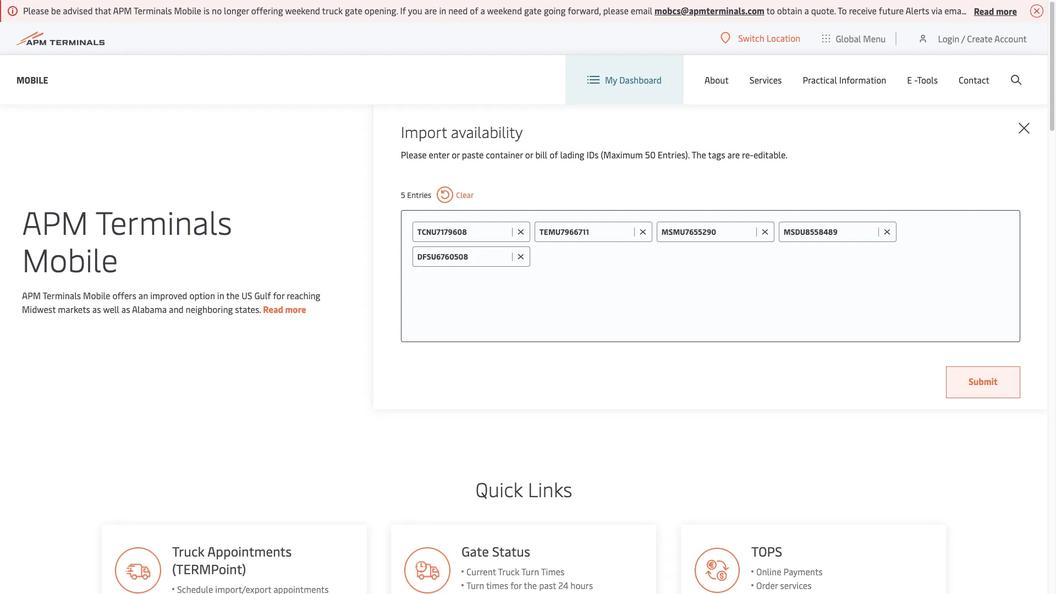 Task type: vqa. For each thing, say whether or not it's contained in the screenshot.
risks.
no



Task type: describe. For each thing, give the bounding box(es) containing it.
mobcs@apmterminals.com link
[[655, 4, 765, 17]]

editable.
[[754, 149, 788, 161]]

create
[[968, 32, 993, 44]]

availability
[[451, 121, 523, 142]]

mobile link
[[17, 73, 48, 87]]

contact
[[959, 74, 990, 86]]

going
[[544, 4, 566, 17]]

you
[[408, 4, 423, 17]]

payments
[[784, 566, 823, 578]]

about button
[[705, 55, 729, 105]]

truck
[[322, 4, 343, 17]]

switch location button
[[721, 32, 801, 44]]

tops
[[752, 543, 783, 560]]

entries).
[[658, 149, 690, 161]]

3 entered id text field from the left
[[662, 227, 754, 237]]

import availability
[[401, 121, 523, 142]]

if
[[400, 4, 406, 17]]

e -tools button
[[908, 55, 938, 105]]

close alert image
[[1031, 4, 1044, 18]]

information
[[840, 74, 887, 86]]

1 horizontal spatial in
[[439, 4, 446, 17]]

1 please from the left
[[603, 4, 629, 17]]

to
[[767, 4, 775, 17]]

5 entries
[[401, 190, 432, 200]]

for inside "gate status current truck turn times turn times for the past 24 hours"
[[511, 579, 522, 592]]

switch
[[739, 32, 765, 44]]

truck inside truck appointments (termpoint)
[[172, 543, 204, 560]]

enter
[[429, 149, 450, 161]]

1 horizontal spatial of
[[550, 149, 558, 161]]

quote. to
[[812, 4, 847, 17]]

please for please enter or paste container or bill of lading ids (maximum 50 entries). the tags are re-editable.
[[401, 149, 427, 161]]

read more for read more button
[[974, 5, 1017, 17]]

well
[[103, 303, 119, 315]]

via
[[932, 4, 943, 17]]

global menu button
[[812, 22, 897, 55]]

clear
[[456, 190, 474, 200]]

links
[[528, 475, 573, 502]]

orange club loyalty program - 56 image
[[115, 548, 161, 594]]

please enter or paste container or bill of lading ids (maximum 50 entries). the tags are re-editable.
[[401, 149, 788, 161]]

global menu
[[836, 32, 886, 44]]

apm for apm terminals mobile offers an improved option in the us gulf for reaching midwest markets as well as alabama and neighboring states.
[[22, 289, 41, 302]]

apm terminals mobile offers an improved option in the us gulf for reaching midwest markets as well as alabama and neighboring states.
[[22, 289, 321, 315]]

1 weekend from the left
[[285, 4, 320, 17]]

practical information button
[[803, 55, 887, 105]]

read more for read more link
[[263, 303, 306, 315]]

mobile inside apm terminals mobile
[[22, 237, 118, 281]]

switch location
[[739, 32, 801, 44]]

practical
[[803, 74, 837, 86]]

(maximum
[[601, 149, 643, 161]]

2 gate from the left
[[524, 4, 542, 17]]

receive
[[849, 4, 877, 17]]

us
[[242, 289, 252, 302]]

gate
[[462, 543, 489, 560]]

the inside "gate status current truck turn times turn times for the past 24 hours"
[[524, 579, 537, 592]]

50
[[645, 149, 656, 161]]

need
[[449, 4, 468, 17]]

1 gate from the left
[[345, 4, 363, 17]]

mobile secondary image
[[74, 280, 267, 445]]

contact button
[[959, 55, 990, 105]]

mobile inside the 'apm terminals mobile offers an improved option in the us gulf for reaching midwest markets as well as alabama and neighboring states.'
[[83, 289, 110, 302]]

for inside the 'apm terminals mobile offers an improved option in the us gulf for reaching midwest markets as well as alabama and neighboring states.'
[[273, 289, 285, 302]]

apm terminals mobile
[[22, 200, 232, 281]]

services
[[750, 74, 782, 86]]

global
[[836, 32, 861, 44]]

2 horizontal spatial or
[[969, 4, 977, 17]]

gulf
[[254, 289, 271, 302]]

tools
[[918, 74, 938, 86]]

Type or paste your IDs here text field
[[535, 247, 1009, 266]]

times
[[487, 579, 509, 592]]

paste
[[462, 149, 484, 161]]

offers
[[112, 289, 136, 302]]

obtain
[[777, 4, 803, 17]]

no
[[212, 4, 222, 17]]

current
[[467, 566, 497, 578]]

about
[[705, 74, 729, 86]]

0 vertical spatial apm
[[113, 4, 132, 17]]

read more link
[[263, 303, 306, 315]]

alabama
[[132, 303, 167, 315]]

hours
[[571, 579, 594, 592]]

0 vertical spatial of
[[470, 4, 479, 17]]

2 email from the left
[[945, 4, 967, 17]]

5
[[401, 190, 405, 200]]

-
[[915, 74, 918, 86]]

improved
[[150, 289, 187, 302]]

account
[[995, 32, 1027, 44]]

quick
[[476, 475, 523, 502]]

services
[[781, 579, 812, 592]]

24
[[559, 579, 569, 592]]

truck appointments (termpoint) link
[[102, 525, 367, 594]]

0 horizontal spatial or
[[452, 149, 460, 161]]

mobcs@apmterminals.com
[[655, 4, 765, 17]]

/
[[962, 32, 965, 44]]

login
[[938, 32, 960, 44]]

1 a from the left
[[481, 4, 485, 17]]

clear button
[[437, 187, 474, 203]]

markets
[[58, 303, 90, 315]]

sms,
[[979, 4, 998, 17]]

login / create account link
[[918, 22, 1027, 54]]

longer
[[224, 4, 249, 17]]



Task type: locate. For each thing, give the bounding box(es) containing it.
of right bill
[[550, 149, 558, 161]]

the left past at the bottom right
[[524, 579, 537, 592]]

are left re-
[[728, 149, 740, 161]]

dashboard
[[620, 74, 662, 86]]

1 horizontal spatial are
[[728, 149, 740, 161]]

please right forward,
[[603, 4, 629, 17]]

as left the well
[[92, 303, 101, 315]]

1 horizontal spatial turn
[[522, 566, 540, 578]]

as
[[92, 303, 101, 315], [121, 303, 130, 315]]

0 horizontal spatial the
[[226, 289, 240, 302]]

weekend
[[285, 4, 320, 17], [487, 4, 522, 17]]

0 vertical spatial terminals
[[134, 4, 172, 17]]

1 horizontal spatial for
[[511, 579, 522, 592]]

more up account
[[996, 5, 1017, 17]]

in
[[439, 4, 446, 17], [217, 289, 224, 302]]

or right enter
[[452, 149, 460, 161]]

truck up times
[[498, 566, 520, 578]]

please
[[603, 4, 629, 17], [1000, 4, 1026, 17]]

4 entered id text field from the left
[[784, 227, 876, 237]]

0 vertical spatial in
[[439, 4, 446, 17]]

my
[[605, 74, 617, 86]]

alerts
[[906, 4, 930, 17]]

2 vertical spatial apm
[[22, 289, 41, 302]]

0 vertical spatial more
[[996, 5, 1017, 17]]

tops online payments order services
[[752, 543, 823, 592]]

read up login / create account
[[974, 5, 995, 17]]

an
[[139, 289, 148, 302]]

for up read more link
[[273, 289, 285, 302]]

terminals
[[134, 4, 172, 17], [95, 200, 232, 243], [43, 289, 81, 302]]

1 horizontal spatial please
[[401, 149, 427, 161]]

for right times
[[511, 579, 522, 592]]

forward,
[[568, 4, 601, 17]]

weekend right need
[[487, 4, 522, 17]]

e
[[908, 74, 913, 86]]

1 vertical spatial for
[[511, 579, 522, 592]]

submit button
[[946, 366, 1021, 398]]

1 horizontal spatial truck
[[498, 566, 520, 578]]

2 a from the left
[[805, 4, 809, 17]]

truck right 'orange club loyalty program - 56' image
[[172, 543, 204, 560]]

order
[[757, 579, 779, 592]]

mobile
[[174, 4, 201, 17], [17, 73, 48, 86], [22, 237, 118, 281], [83, 289, 110, 302]]

0 horizontal spatial read
[[263, 303, 283, 315]]

reaching
[[287, 289, 321, 302]]

Entered ID text field
[[418, 251, 509, 262]]

2 vertical spatial terminals
[[43, 289, 81, 302]]

a right the obtain
[[805, 4, 809, 17]]

0 vertical spatial read more
[[974, 5, 1017, 17]]

tags
[[708, 149, 726, 161]]

turn down current
[[467, 579, 485, 592]]

for
[[273, 289, 285, 302], [511, 579, 522, 592]]

apm inside the 'apm terminals mobile offers an improved option in the us gulf for reaching midwest markets as well as alabama and neighboring states.'
[[22, 289, 41, 302]]

1 horizontal spatial email
[[945, 4, 967, 17]]

2 as from the left
[[121, 303, 130, 315]]

1 vertical spatial more
[[285, 303, 306, 315]]

opening.
[[365, 4, 398, 17]]

gate left going
[[524, 4, 542, 17]]

more for read more button
[[996, 5, 1017, 17]]

practical information
[[803, 74, 887, 86]]

0 horizontal spatial as
[[92, 303, 101, 315]]

0 vertical spatial please
[[23, 4, 49, 17]]

0 horizontal spatial in
[[217, 289, 224, 302]]

1 horizontal spatial a
[[805, 4, 809, 17]]

terminals for apm terminals mobile offers an improved option in the us gulf for reaching midwest markets as well as alabama and neighboring states.
[[43, 289, 81, 302]]

1 vertical spatial apm
[[22, 200, 88, 243]]

past
[[540, 579, 557, 592]]

0 horizontal spatial read more
[[263, 303, 306, 315]]

gate
[[345, 4, 363, 17], [524, 4, 542, 17]]

1 horizontal spatial gate
[[524, 4, 542, 17]]

or left sms,
[[969, 4, 977, 17]]

read more down reaching
[[263, 303, 306, 315]]

as down offers
[[121, 303, 130, 315]]

or left bill
[[525, 149, 533, 161]]

1 vertical spatial terminals
[[95, 200, 232, 243]]

1 email from the left
[[631, 4, 653, 17]]

1 vertical spatial turn
[[467, 579, 485, 592]]

container
[[486, 149, 523, 161]]

terminals inside apm terminals mobile
[[95, 200, 232, 243]]

turn up past at the bottom right
[[522, 566, 540, 578]]

are right you
[[425, 4, 437, 17]]

1 vertical spatial the
[[524, 579, 537, 592]]

2 please from the left
[[1000, 4, 1026, 17]]

please be advised that apm terminals mobile is no longer offering weekend truck gate opening. if you are in need of a weekend gate going forward, please email mobcs@apmterminals.com to obtain a quote. to receive future alerts via email or sms, please
[[23, 4, 1028, 17]]

0 horizontal spatial turn
[[467, 579, 485, 592]]

turn
[[522, 566, 540, 578], [467, 579, 485, 592]]

a right need
[[481, 4, 485, 17]]

read inside button
[[974, 5, 995, 17]]

1 vertical spatial of
[[550, 149, 558, 161]]

location
[[767, 32, 801, 44]]

please left close alert 'icon'
[[1000, 4, 1026, 17]]

midwest
[[22, 303, 56, 315]]

1 entered id text field from the left
[[418, 227, 509, 237]]

please left be
[[23, 4, 49, 17]]

the inside the 'apm terminals mobile offers an improved option in the us gulf for reaching midwest markets as well as alabama and neighboring states.'
[[226, 289, 240, 302]]

more for read more link
[[285, 303, 306, 315]]

1 vertical spatial are
[[728, 149, 740, 161]]

my dashboard button
[[588, 55, 662, 105]]

1 horizontal spatial read more
[[974, 5, 1017, 17]]

0 vertical spatial for
[[273, 289, 285, 302]]

is
[[204, 4, 210, 17]]

apm for apm terminals mobile
[[22, 200, 88, 243]]

0 horizontal spatial please
[[603, 4, 629, 17]]

e -tools
[[908, 74, 938, 86]]

ids
[[587, 149, 599, 161]]

1 horizontal spatial or
[[525, 149, 533, 161]]

(termpoint)
[[172, 560, 246, 578]]

1 horizontal spatial weekend
[[487, 4, 522, 17]]

0 vertical spatial turn
[[522, 566, 540, 578]]

login / create account
[[938, 32, 1027, 44]]

status
[[493, 543, 531, 560]]

that
[[95, 4, 111, 17]]

import
[[401, 121, 447, 142]]

truck inside "gate status current truck turn times turn times for the past 24 hours"
[[498, 566, 520, 578]]

1 as from the left
[[92, 303, 101, 315]]

are
[[425, 4, 437, 17], [728, 149, 740, 161]]

1 vertical spatial read more
[[263, 303, 306, 315]]

my dashboard
[[605, 74, 662, 86]]

offering
[[251, 4, 283, 17]]

0 vertical spatial are
[[425, 4, 437, 17]]

services button
[[750, 55, 782, 105]]

please for please be advised that apm terminals mobile is no longer offering weekend truck gate opening. if you are in need of a weekend gate going forward, please email mobcs@apmterminals.com to obtain a quote. to receive future alerts via email or sms, please
[[23, 4, 49, 17]]

menu
[[864, 32, 886, 44]]

manager truck appointments - 53 image
[[405, 548, 451, 594]]

the left 'us'
[[226, 289, 240, 302]]

states.
[[235, 303, 261, 315]]

0 vertical spatial read
[[974, 5, 995, 17]]

be
[[51, 4, 61, 17]]

neighboring
[[186, 303, 233, 315]]

2 weekend from the left
[[487, 4, 522, 17]]

0 horizontal spatial more
[[285, 303, 306, 315]]

0 horizontal spatial of
[[470, 4, 479, 17]]

1 horizontal spatial read
[[974, 5, 995, 17]]

1 vertical spatial read
[[263, 303, 283, 315]]

0 vertical spatial truck
[[172, 543, 204, 560]]

quick links
[[476, 475, 573, 502]]

option
[[190, 289, 215, 302]]

0 horizontal spatial a
[[481, 4, 485, 17]]

of
[[470, 4, 479, 17], [550, 149, 558, 161]]

more inside read more button
[[996, 5, 1017, 17]]

read down 'gulf'
[[263, 303, 283, 315]]

0 horizontal spatial truck
[[172, 543, 204, 560]]

0 horizontal spatial weekend
[[285, 4, 320, 17]]

terminals inside the 'apm terminals mobile offers an improved option in the us gulf for reaching midwest markets as well as alabama and neighboring states.'
[[43, 289, 81, 302]]

please down import
[[401, 149, 427, 161]]

0 horizontal spatial gate
[[345, 4, 363, 17]]

times
[[542, 566, 565, 578]]

1 vertical spatial in
[[217, 289, 224, 302]]

entries
[[407, 190, 432, 200]]

in up neighboring
[[217, 289, 224, 302]]

2 entered id text field from the left
[[540, 227, 632, 237]]

0 horizontal spatial email
[[631, 4, 653, 17]]

email
[[631, 4, 653, 17], [945, 4, 967, 17]]

0 vertical spatial the
[[226, 289, 240, 302]]

apmt icon 100 image
[[695, 548, 741, 594]]

apm inside apm terminals mobile
[[22, 200, 88, 243]]

of right need
[[470, 4, 479, 17]]

1 horizontal spatial as
[[121, 303, 130, 315]]

0 horizontal spatial are
[[425, 4, 437, 17]]

weekend left truck
[[285, 4, 320, 17]]

read more up login / create account
[[974, 5, 1017, 17]]

0 horizontal spatial for
[[273, 289, 285, 302]]

re-
[[742, 149, 754, 161]]

in left need
[[439, 4, 446, 17]]

the
[[692, 149, 707, 161]]

Entered ID text field
[[418, 227, 509, 237], [540, 227, 632, 237], [662, 227, 754, 237], [784, 227, 876, 237]]

1 horizontal spatial please
[[1000, 4, 1026, 17]]

read for read more button
[[974, 5, 995, 17]]

more down reaching
[[285, 303, 306, 315]]

read for read more link
[[263, 303, 283, 315]]

in inside the 'apm terminals mobile offers an improved option in the us gulf for reaching midwest markets as well as alabama and neighboring states.'
[[217, 289, 224, 302]]

terminals for apm terminals mobile
[[95, 200, 232, 243]]

gate right truck
[[345, 4, 363, 17]]

1 vertical spatial please
[[401, 149, 427, 161]]

1 horizontal spatial the
[[524, 579, 537, 592]]

truck appointments (termpoint)
[[172, 543, 291, 578]]

0 horizontal spatial please
[[23, 4, 49, 17]]

1 horizontal spatial more
[[996, 5, 1017, 17]]

advised
[[63, 4, 93, 17]]

and
[[169, 303, 184, 315]]

future
[[879, 4, 904, 17]]

1 vertical spatial truck
[[498, 566, 520, 578]]



